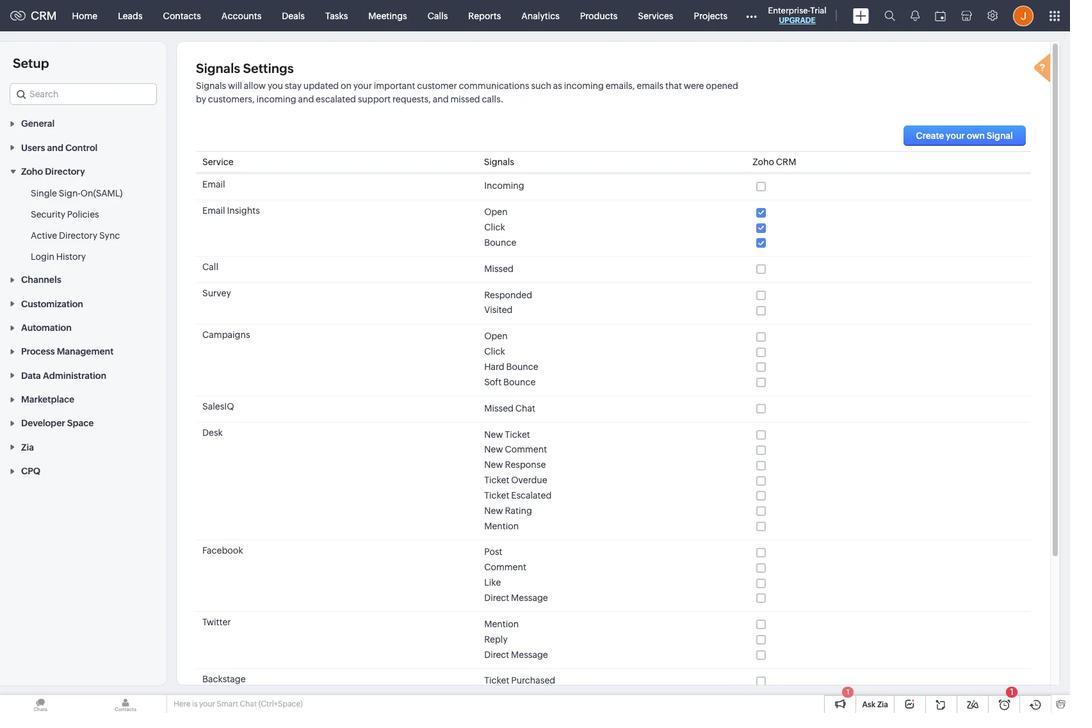 Task type: locate. For each thing, give the bounding box(es) containing it.
2 new from the top
[[484, 445, 503, 455]]

ticket left the purchased on the bottom
[[484, 676, 509, 686]]

open
[[484, 207, 508, 217], [484, 331, 508, 342]]

mention up reply in the bottom left of the page
[[484, 619, 519, 629]]

2 mention from the top
[[484, 619, 519, 629]]

crm link
[[10, 9, 57, 22]]

0 vertical spatial direct
[[484, 593, 509, 603]]

zoho
[[753, 157, 774, 167], [21, 167, 43, 177]]

0 vertical spatial missed
[[484, 264, 514, 274]]

channels button
[[0, 268, 166, 292]]

reports
[[468, 11, 501, 21]]

1 horizontal spatial 1
[[1010, 687, 1014, 697]]

analytics link
[[511, 0, 570, 31]]

soft bounce
[[484, 377, 536, 387]]

important
[[374, 81, 415, 91]]

services
[[638, 11, 673, 21]]

1 horizontal spatial zoho
[[753, 157, 774, 167]]

directory for zoho
[[45, 167, 85, 177]]

developer
[[21, 418, 65, 429]]

bounce for soft bounce
[[503, 377, 536, 387]]

users and control button
[[0, 135, 166, 159]]

you
[[268, 81, 283, 91]]

create
[[916, 131, 944, 141]]

escalated
[[511, 490, 552, 501]]

1 vertical spatial email
[[202, 205, 225, 216]]

new up new comment
[[484, 429, 503, 440]]

missed for missed
[[484, 264, 514, 274]]

1 vertical spatial open
[[484, 331, 508, 342]]

1 horizontal spatial incoming
[[564, 81, 604, 91]]

and down customer
[[433, 94, 449, 104]]

direct down reply in the bottom left of the page
[[484, 650, 509, 660]]

customization
[[21, 299, 83, 309]]

projects
[[694, 11, 727, 21]]

1 vertical spatial message
[[511, 650, 548, 660]]

comment up response
[[505, 445, 547, 455]]

security policies
[[31, 209, 99, 220]]

click
[[484, 222, 505, 233], [484, 347, 505, 357]]

trial
[[810, 6, 826, 15]]

process
[[21, 347, 55, 357]]

ticket down new response
[[484, 475, 509, 485]]

signals up 'will'
[[196, 61, 240, 76]]

crm
[[31, 9, 57, 22], [776, 157, 796, 167]]

purchased
[[511, 676, 555, 686]]

0 vertical spatial click
[[484, 222, 505, 233]]

login
[[31, 252, 54, 262]]

bounce up responded
[[484, 238, 516, 248]]

0 vertical spatial zia
[[21, 442, 34, 453]]

1 horizontal spatial zia
[[877, 701, 888, 709]]

2 vertical spatial your
[[199, 700, 215, 709]]

bounce down hard bounce
[[503, 377, 536, 387]]

developer space
[[21, 418, 94, 429]]

your left own
[[946, 131, 965, 141]]

settings
[[243, 61, 294, 76]]

your
[[353, 81, 372, 91], [946, 131, 965, 141], [199, 700, 215, 709]]

data administration button
[[0, 363, 166, 387]]

chat down soft bounce on the bottom
[[515, 403, 535, 413]]

click for bounce
[[484, 222, 505, 233]]

and down stay
[[298, 94, 314, 104]]

3 new from the top
[[484, 460, 503, 470]]

calls
[[428, 11, 448, 21]]

ticket purchased
[[484, 676, 555, 686]]

2 horizontal spatial and
[[433, 94, 449, 104]]

management
[[57, 347, 114, 357]]

message
[[511, 593, 548, 603], [511, 650, 548, 660]]

zoho directory
[[21, 167, 85, 177]]

direct down like
[[484, 593, 509, 603]]

incoming down you
[[256, 94, 296, 104]]

4 new from the top
[[484, 506, 503, 516]]

1 missed from the top
[[484, 264, 514, 274]]

0 horizontal spatial zoho
[[21, 167, 43, 177]]

zoho crm
[[753, 157, 796, 167]]

0 vertical spatial email
[[202, 179, 225, 190]]

home
[[72, 11, 97, 21]]

campaigns
[[202, 330, 250, 340]]

2 horizontal spatial your
[[946, 131, 965, 141]]

1 new from the top
[[484, 429, 503, 440]]

and
[[298, 94, 314, 104], [433, 94, 449, 104], [47, 143, 63, 153]]

Search text field
[[10, 84, 156, 104]]

1 mention from the top
[[484, 521, 519, 531]]

zia up cpq on the left of page
[[21, 442, 34, 453]]

new left rating
[[484, 506, 503, 516]]

ticket for purchased
[[484, 676, 509, 686]]

1 vertical spatial zia
[[877, 701, 888, 709]]

ticket for overdue
[[484, 475, 509, 485]]

1 message from the top
[[511, 593, 548, 603]]

incoming
[[484, 181, 524, 191]]

0 horizontal spatial crm
[[31, 9, 57, 22]]

1 horizontal spatial chat
[[515, 403, 535, 413]]

data administration
[[21, 371, 106, 381]]

directory up sign-
[[45, 167, 85, 177]]

and right users
[[47, 143, 63, 153]]

tasks link
[[315, 0, 358, 31]]

0 horizontal spatial chat
[[240, 700, 257, 709]]

0 vertical spatial directory
[[45, 167, 85, 177]]

open down incoming at left top
[[484, 207, 508, 217]]

zoho directory button
[[0, 159, 166, 183]]

services link
[[628, 0, 684, 31]]

automation button
[[0, 316, 166, 339]]

directory inside region
[[59, 231, 97, 241]]

2 direct from the top
[[484, 650, 509, 660]]

enterprise-
[[768, 6, 810, 15]]

cpq
[[21, 466, 40, 476]]

here
[[174, 700, 190, 709]]

ticket overdue
[[484, 475, 547, 485]]

create menu element
[[845, 0, 876, 31]]

bounce up soft bounce on the bottom
[[506, 362, 538, 372]]

incoming right as
[[564, 81, 604, 91]]

calls.
[[482, 94, 504, 104]]

new rating
[[484, 506, 532, 516]]

direct message down reply in the bottom left of the page
[[484, 650, 548, 660]]

0 vertical spatial open
[[484, 207, 508, 217]]

open down "visited"
[[484, 331, 508, 342]]

click down incoming at left top
[[484, 222, 505, 233]]

2 missed from the top
[[484, 403, 514, 413]]

directory
[[45, 167, 85, 177], [59, 231, 97, 241]]

ticket up new comment
[[505, 429, 530, 440]]

communications
[[459, 81, 529, 91]]

2 email from the top
[[202, 205, 225, 216]]

email down "service"
[[202, 179, 225, 190]]

email for email insights
[[202, 205, 225, 216]]

1 direct message from the top
[[484, 593, 548, 603]]

1 vertical spatial chat
[[240, 700, 257, 709]]

zia right ask
[[877, 701, 888, 709]]

signals up incoming at left top
[[484, 157, 514, 167]]

developer space button
[[0, 411, 166, 435]]

soft
[[484, 377, 502, 387]]

support
[[358, 94, 391, 104]]

updated
[[303, 81, 339, 91]]

0 horizontal spatial zia
[[21, 442, 34, 453]]

mention
[[484, 521, 519, 531], [484, 619, 519, 629]]

None field
[[10, 83, 157, 105]]

0 horizontal spatial incoming
[[256, 94, 296, 104]]

email
[[202, 179, 225, 190], [202, 205, 225, 216]]

new down new ticket
[[484, 445, 503, 455]]

response
[[505, 460, 546, 470]]

create your own signal
[[916, 131, 1013, 141]]

directory down policies
[[59, 231, 97, 241]]

1 vertical spatial direct message
[[484, 650, 548, 660]]

0 vertical spatial your
[[353, 81, 372, 91]]

2 click from the top
[[484, 347, 505, 357]]

signal
[[987, 131, 1013, 141]]

click up the hard
[[484, 347, 505, 357]]

ask
[[862, 701, 876, 709]]

signals up by
[[196, 81, 228, 91]]

bounce
[[484, 238, 516, 248], [506, 362, 538, 372], [503, 377, 536, 387]]

new for new response
[[484, 460, 503, 470]]

1 vertical spatial missed
[[484, 403, 514, 413]]

your right is
[[199, 700, 215, 709]]

customers,
[[208, 94, 255, 104]]

1 horizontal spatial your
[[353, 81, 372, 91]]

stay
[[285, 81, 302, 91]]

1 click from the top
[[484, 222, 505, 233]]

1 vertical spatial direct
[[484, 650, 509, 660]]

1 vertical spatial your
[[946, 131, 965, 141]]

such
[[531, 81, 551, 91]]

0 vertical spatial comment
[[505, 445, 547, 455]]

0 vertical spatial direct message
[[484, 593, 548, 603]]

twitter
[[202, 618, 231, 628]]

0 vertical spatial mention
[[484, 521, 519, 531]]

administration
[[43, 371, 106, 381]]

customization button
[[0, 292, 166, 316]]

ticket up new rating
[[484, 490, 509, 501]]

0 vertical spatial message
[[511, 593, 548, 603]]

bounce for hard bounce
[[506, 362, 538, 372]]

users and control
[[21, 143, 98, 153]]

2 open from the top
[[484, 331, 508, 342]]

0 horizontal spatial and
[[47, 143, 63, 153]]

1 direct from the top
[[484, 593, 509, 603]]

directory inside dropdown button
[[45, 167, 85, 177]]

2 vertical spatial bounce
[[503, 377, 536, 387]]

1 vertical spatial click
[[484, 347, 505, 357]]

chat right smart
[[240, 700, 257, 709]]

missed down soft
[[484, 403, 514, 413]]

missed chat
[[484, 403, 535, 413]]

1 vertical spatial incoming
[[256, 94, 296, 104]]

comment down post at the left bottom
[[484, 562, 526, 573]]

your right the on
[[353, 81, 372, 91]]

chat
[[515, 403, 535, 413], [240, 700, 257, 709]]

1 vertical spatial bounce
[[506, 362, 538, 372]]

2 vertical spatial signals
[[484, 157, 514, 167]]

deals link
[[272, 0, 315, 31]]

email left insights
[[202, 205, 225, 216]]

zoho inside dropdown button
[[21, 167, 43, 177]]

missed
[[484, 264, 514, 274], [484, 403, 514, 413]]

mention down new rating
[[484, 521, 519, 531]]

ticket escalated
[[484, 490, 552, 501]]

new down new comment
[[484, 460, 503, 470]]

missed up responded
[[484, 264, 514, 274]]

home link
[[62, 0, 108, 31]]

profile image
[[1013, 5, 1033, 26]]

create menu image
[[853, 8, 869, 23]]

zia inside dropdown button
[[21, 442, 34, 453]]

reply
[[484, 634, 508, 645]]

1 vertical spatial directory
[[59, 231, 97, 241]]

calls link
[[417, 0, 458, 31]]

here is your smart chat (ctrl+space)
[[174, 700, 303, 709]]

1 vertical spatial mention
[[484, 619, 519, 629]]

direct message down like
[[484, 593, 548, 603]]

1 open from the top
[[484, 207, 508, 217]]

1 email from the top
[[202, 179, 225, 190]]

signals settings
[[196, 61, 294, 76]]

1 horizontal spatial crm
[[776, 157, 796, 167]]

post
[[484, 547, 502, 557]]

hard bounce
[[484, 362, 538, 372]]

0 horizontal spatial 1
[[847, 688, 850, 696]]

salesiq
[[202, 402, 234, 412]]

0 vertical spatial crm
[[31, 9, 57, 22]]

0 vertical spatial chat
[[515, 403, 535, 413]]



Task type: vqa. For each thing, say whether or not it's contained in the screenshot.
"System"
no



Task type: describe. For each thing, give the bounding box(es) containing it.
smart
[[217, 700, 238, 709]]

meetings
[[368, 11, 407, 21]]

chats image
[[0, 695, 81, 713]]

cpq button
[[0, 459, 166, 483]]

on(saml)
[[80, 188, 123, 199]]

1 horizontal spatial and
[[298, 94, 314, 104]]

history
[[56, 252, 86, 262]]

deals
[[282, 11, 305, 21]]

zia button
[[0, 435, 166, 459]]

1 vertical spatial comment
[[484, 562, 526, 573]]

click for hard bounce
[[484, 347, 505, 357]]

as
[[553, 81, 562, 91]]

search element
[[876, 0, 903, 31]]

were
[[684, 81, 704, 91]]

marketplace
[[21, 395, 74, 405]]

search image
[[884, 10, 895, 21]]

products link
[[570, 0, 628, 31]]

users
[[21, 143, 45, 153]]

create your own signal button
[[903, 126, 1026, 146]]

ticket for escalated
[[484, 490, 509, 501]]

email for email
[[202, 179, 225, 190]]

login history
[[31, 252, 86, 262]]

that
[[665, 81, 682, 91]]

visited
[[484, 305, 513, 315]]

enterprise-trial upgrade
[[768, 6, 826, 25]]

requests,
[[393, 94, 431, 104]]

0 vertical spatial bounce
[[484, 238, 516, 248]]

2 message from the top
[[511, 650, 548, 660]]

new for new rating
[[484, 506, 503, 516]]

1 vertical spatial signals
[[196, 81, 228, 91]]

new response
[[484, 460, 546, 470]]

own
[[967, 131, 985, 141]]

new comment
[[484, 445, 547, 455]]

tasks
[[325, 11, 348, 21]]

sync
[[99, 231, 120, 241]]

general
[[21, 119, 55, 129]]

call
[[202, 262, 218, 272]]

escalated
[[316, 94, 356, 104]]

facebook
[[202, 546, 243, 556]]

upgrade
[[779, 16, 816, 25]]

opened
[[706, 81, 738, 91]]

analytics
[[521, 11, 560, 21]]

zoho for zoho crm
[[753, 157, 774, 167]]

general button
[[0, 111, 166, 135]]

like
[[484, 578, 501, 588]]

control
[[65, 143, 98, 153]]

new for new ticket
[[484, 429, 503, 440]]

emails,
[[606, 81, 635, 91]]

open for bounce
[[484, 207, 508, 217]]

new for new comment
[[484, 445, 503, 455]]

data
[[21, 371, 41, 381]]

0 horizontal spatial your
[[199, 700, 215, 709]]

profile element
[[1005, 0, 1041, 31]]

will allow you stay updated on your important customer communications such as incoming emails, emails that were opened by customers, incoming and escalated support requests, and missed calls.
[[196, 81, 738, 104]]

email insights
[[202, 205, 260, 216]]

0 vertical spatial incoming
[[564, 81, 604, 91]]

single sign-on(saml)
[[31, 188, 123, 199]]

your inside button
[[946, 131, 965, 141]]

leads
[[118, 11, 143, 21]]

sign-
[[59, 188, 80, 199]]

calendar image
[[935, 11, 946, 21]]

rating
[[505, 506, 532, 516]]

overdue
[[511, 475, 547, 485]]

missed for missed chat
[[484, 403, 514, 413]]

setup
[[13, 56, 49, 70]]

and inside dropdown button
[[47, 143, 63, 153]]

active
[[31, 231, 57, 241]]

open for hard bounce
[[484, 331, 508, 342]]

space
[[67, 418, 94, 429]]

on
[[341, 81, 352, 91]]

zoho directory region
[[0, 183, 166, 268]]

contacts link
[[153, 0, 211, 31]]

new ticket
[[484, 429, 530, 440]]

0 vertical spatial signals
[[196, 61, 240, 76]]

ask zia
[[862, 701, 888, 709]]

accounts
[[221, 11, 261, 21]]

reports link
[[458, 0, 511, 31]]

signals image
[[910, 10, 919, 21]]

survey
[[202, 288, 231, 299]]

projects link
[[684, 0, 738, 31]]

contacts image
[[85, 695, 166, 713]]

zoho for zoho directory
[[21, 167, 43, 177]]

(ctrl+space)
[[258, 700, 303, 709]]

customer
[[417, 81, 457, 91]]

allow
[[244, 81, 266, 91]]

active directory sync
[[31, 231, 120, 241]]

desk
[[202, 428, 223, 438]]

signals element
[[903, 0, 927, 31]]

process management button
[[0, 339, 166, 363]]

2 direct message from the top
[[484, 650, 548, 660]]

by
[[196, 94, 206, 104]]

your inside will allow you stay updated on your important customer communications such as incoming emails, emails that were opened by customers, incoming and escalated support requests, and missed calls.
[[353, 81, 372, 91]]

leads link
[[108, 0, 153, 31]]

missed
[[450, 94, 480, 104]]

contacts
[[163, 11, 201, 21]]

directory for active
[[59, 231, 97, 241]]

responded
[[484, 290, 532, 300]]

is
[[192, 700, 198, 709]]

1 vertical spatial crm
[[776, 157, 796, 167]]

Other Modules field
[[738, 5, 765, 26]]



